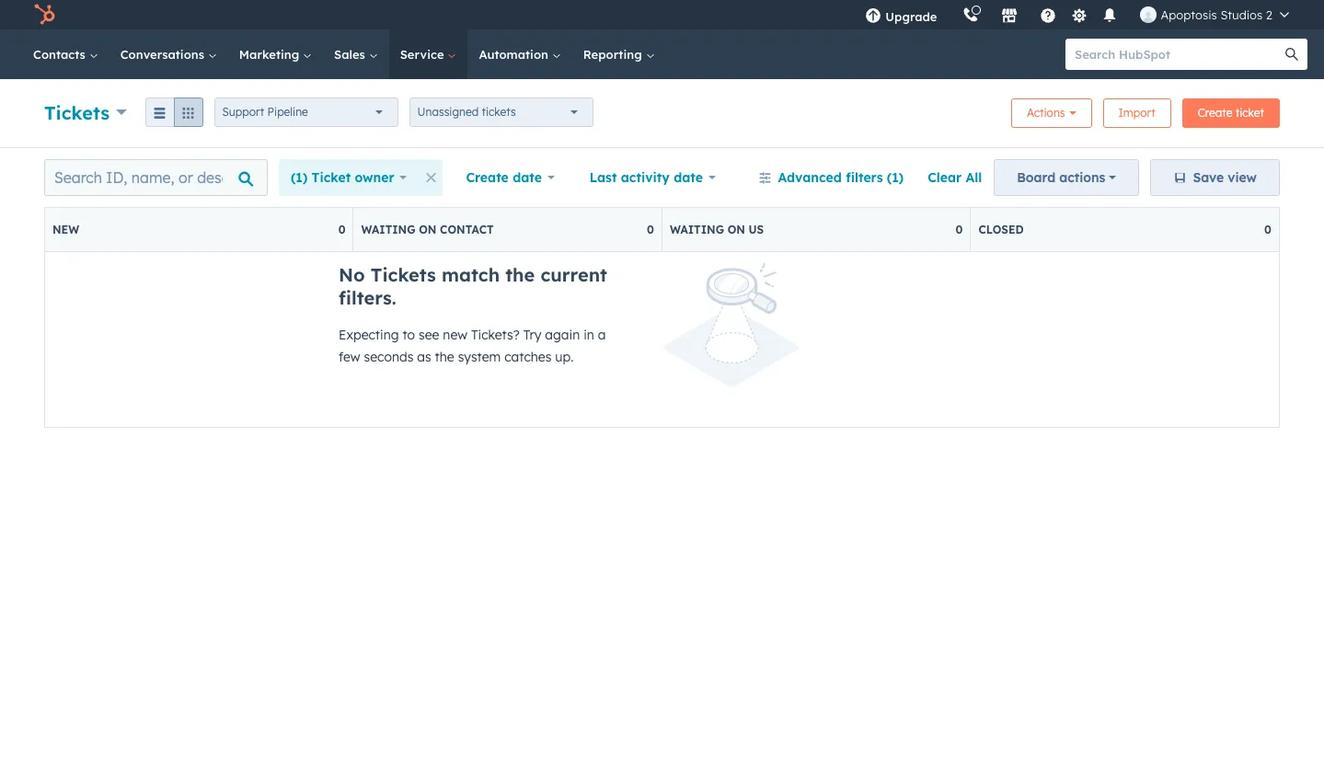 Task type: describe. For each thing, give the bounding box(es) containing it.
hubspot link
[[22, 4, 69, 26]]

0 for waiting on contact
[[647, 223, 654, 237]]

board actions
[[1017, 169, 1106, 186]]

the inside expecting to see new tickets? try again in a few seconds as the system catches up.
[[435, 349, 454, 365]]

support pipeline button
[[214, 98, 398, 127]]

expecting
[[339, 327, 399, 343]]

tara schultz image
[[1141, 6, 1157, 23]]

reporting link
[[572, 29, 666, 79]]

upgrade image
[[866, 8, 882, 25]]

create date button
[[454, 159, 567, 196]]

support pipeline
[[222, 105, 308, 119]]

hubspot image
[[33, 4, 55, 26]]

date inside popup button
[[674, 169, 703, 186]]

apoptosis studios 2
[[1161, 7, 1273, 22]]

import button
[[1103, 98, 1171, 128]]

filters
[[846, 169, 883, 186]]

automation
[[479, 47, 552, 62]]

match
[[442, 263, 500, 286]]

new
[[443, 327, 468, 343]]

(1) ticket owner button
[[279, 159, 419, 196]]

conversations link
[[109, 29, 228, 79]]

current
[[541, 263, 607, 286]]

reporting
[[583, 47, 646, 62]]

unassigned
[[417, 105, 479, 119]]

0 for new
[[338, 223, 346, 237]]

actions button
[[1011, 98, 1092, 128]]

unassigned tickets button
[[409, 98, 593, 127]]

ticket
[[1236, 106, 1265, 120]]

expecting to see new tickets? try again in a few seconds as the system catches up.
[[339, 327, 606, 365]]

clear all
[[928, 169, 982, 186]]

advanced filters (1) button
[[747, 159, 916, 196]]

create ticket button
[[1182, 98, 1280, 128]]

clear all button
[[916, 159, 994, 196]]

save view button
[[1151, 159, 1280, 196]]

2
[[1266, 7, 1273, 22]]

Search ID, name, or description search field
[[44, 159, 268, 196]]

marketplaces image
[[1002, 8, 1018, 25]]

as
[[417, 349, 431, 365]]

us
[[749, 223, 764, 237]]

few
[[339, 349, 360, 365]]

sales
[[334, 47, 369, 62]]

conversations
[[120, 47, 208, 62]]

on for us
[[728, 223, 745, 237]]

to
[[403, 327, 415, 343]]

pipeline
[[267, 105, 308, 119]]

waiting for waiting on us
[[670, 223, 724, 237]]

unassigned tickets
[[417, 105, 516, 119]]

waiting on us
[[670, 223, 764, 237]]

tickets inside no tickets match the current filters.
[[371, 263, 436, 286]]

group inside 'tickets' banner
[[145, 98, 203, 127]]

tickets button
[[44, 99, 127, 126]]

view
[[1228, 169, 1257, 186]]

see
[[419, 327, 439, 343]]

import
[[1119, 106, 1156, 120]]

a
[[598, 327, 606, 343]]

again
[[545, 327, 580, 343]]

contact
[[440, 223, 494, 237]]

clear
[[928, 169, 962, 186]]

apoptosis studios 2 button
[[1130, 0, 1301, 29]]

on for contact
[[419, 223, 437, 237]]

search button
[[1277, 39, 1308, 70]]

save view
[[1193, 169, 1257, 186]]

no
[[339, 263, 365, 286]]

filters.
[[339, 286, 396, 309]]

automation link
[[468, 29, 572, 79]]

advanced filters (1)
[[778, 169, 904, 186]]

marketplaces button
[[991, 0, 1029, 29]]

system
[[458, 349, 501, 365]]



Task type: locate. For each thing, give the bounding box(es) containing it.
closed
[[979, 223, 1024, 237]]

1 vertical spatial create
[[466, 169, 509, 186]]

support
[[222, 105, 264, 119]]

Search HubSpot search field
[[1066, 39, 1291, 70]]

create
[[1198, 106, 1233, 120], [466, 169, 509, 186]]

contacts link
[[22, 29, 109, 79]]

0 horizontal spatial (1)
[[291, 169, 308, 186]]

notifications button
[[1095, 0, 1126, 29]]

help button
[[1033, 0, 1064, 29]]

marketing
[[239, 47, 303, 62]]

0
[[338, 223, 346, 237], [647, 223, 654, 237], [956, 223, 963, 237], [1265, 223, 1272, 237]]

2 date from the left
[[674, 169, 703, 186]]

advanced
[[778, 169, 842, 186]]

group
[[145, 98, 203, 127]]

notifications image
[[1102, 8, 1119, 25]]

apoptosis
[[1161, 7, 1217, 22]]

tickets inside 'popup button'
[[44, 101, 110, 124]]

owner
[[355, 169, 395, 186]]

1 on from the left
[[419, 223, 437, 237]]

the
[[506, 263, 535, 286], [435, 349, 454, 365]]

0 for closed
[[1265, 223, 1272, 237]]

date right activity
[[674, 169, 703, 186]]

the right "as"
[[435, 349, 454, 365]]

menu item
[[950, 0, 954, 29]]

activity
[[621, 169, 670, 186]]

service link
[[389, 29, 468, 79]]

sales link
[[323, 29, 389, 79]]

marketing link
[[228, 29, 323, 79]]

waiting for waiting on contact
[[361, 223, 416, 237]]

last activity date button
[[578, 159, 728, 196]]

0 horizontal spatial waiting
[[361, 223, 416, 237]]

(1) right filters
[[887, 169, 904, 186]]

calling icon button
[[956, 3, 987, 27]]

catches
[[505, 349, 552, 365]]

save
[[1193, 169, 1224, 186]]

4 0 from the left
[[1265, 223, 1272, 237]]

on left us
[[728, 223, 745, 237]]

actions
[[1060, 169, 1106, 186]]

create inside 'popup button'
[[466, 169, 509, 186]]

1 vertical spatial the
[[435, 349, 454, 365]]

studios
[[1221, 7, 1263, 22]]

seconds
[[364, 349, 414, 365]]

settings image
[[1071, 8, 1088, 24]]

tickets?
[[471, 327, 520, 343]]

create up contact
[[466, 169, 509, 186]]

tickets down contacts link
[[44, 101, 110, 124]]

upgrade
[[886, 9, 937, 24]]

2 (1) from the left
[[887, 169, 904, 186]]

(1) inside "popup button"
[[291, 169, 308, 186]]

create for create ticket
[[1198, 106, 1233, 120]]

ticket
[[312, 169, 351, 186]]

3 0 from the left
[[956, 223, 963, 237]]

date
[[513, 169, 542, 186], [674, 169, 703, 186]]

2 0 from the left
[[647, 223, 654, 237]]

0 horizontal spatial the
[[435, 349, 454, 365]]

tickets banner
[[44, 93, 1280, 129]]

create inside 'button'
[[1198, 106, 1233, 120]]

0 horizontal spatial tickets
[[44, 101, 110, 124]]

actions
[[1027, 106, 1065, 120]]

menu containing apoptosis studios 2
[[853, 0, 1302, 29]]

waiting on contact
[[361, 223, 494, 237]]

1 horizontal spatial date
[[674, 169, 703, 186]]

date down unassigned tickets 'popup button'
[[513, 169, 542, 186]]

service
[[400, 47, 448, 62]]

1 horizontal spatial the
[[506, 263, 535, 286]]

0 horizontal spatial on
[[419, 223, 437, 237]]

help image
[[1040, 8, 1057, 25]]

board actions button
[[994, 159, 1140, 196]]

(1) ticket owner
[[291, 169, 395, 186]]

the inside no tickets match the current filters.
[[506, 263, 535, 286]]

1 horizontal spatial on
[[728, 223, 745, 237]]

date inside 'popup button'
[[513, 169, 542, 186]]

1 0 from the left
[[338, 223, 346, 237]]

2 waiting from the left
[[670, 223, 724, 237]]

2 on from the left
[[728, 223, 745, 237]]

tickets
[[482, 105, 516, 119]]

0 left closed
[[956, 223, 963, 237]]

settings link
[[1068, 5, 1091, 24]]

1 horizontal spatial waiting
[[670, 223, 724, 237]]

contacts
[[33, 47, 89, 62]]

board
[[1017, 169, 1056, 186]]

1 horizontal spatial tickets
[[371, 263, 436, 286]]

create left ticket
[[1198, 106, 1233, 120]]

(1)
[[291, 169, 308, 186], [887, 169, 904, 186]]

no tickets match the current filters.
[[339, 263, 607, 309]]

0 vertical spatial create
[[1198, 106, 1233, 120]]

all
[[966, 169, 982, 186]]

in
[[584, 327, 594, 343]]

0 up no
[[338, 223, 346, 237]]

0 vertical spatial tickets
[[44, 101, 110, 124]]

(1) inside button
[[887, 169, 904, 186]]

create date
[[466, 169, 542, 186]]

1 vertical spatial tickets
[[371, 263, 436, 286]]

1 waiting from the left
[[361, 223, 416, 237]]

try
[[523, 327, 542, 343]]

create ticket
[[1198, 106, 1265, 120]]

waiting left us
[[670, 223, 724, 237]]

the right "match"
[[506, 263, 535, 286]]

0 down last activity date popup button at top
[[647, 223, 654, 237]]

1 (1) from the left
[[291, 169, 308, 186]]

1 horizontal spatial (1)
[[887, 169, 904, 186]]

calling icon image
[[963, 7, 980, 24]]

tickets down waiting on contact
[[371, 263, 436, 286]]

0 horizontal spatial date
[[513, 169, 542, 186]]

tickets
[[44, 101, 110, 124], [371, 263, 436, 286]]

search image
[[1286, 48, 1299, 61]]

(1) left ticket
[[291, 169, 308, 186]]

up.
[[555, 349, 574, 365]]

last
[[590, 169, 617, 186]]

on left contact
[[419, 223, 437, 237]]

create for create date
[[466, 169, 509, 186]]

0 down save view button
[[1265, 223, 1272, 237]]

1 horizontal spatial create
[[1198, 106, 1233, 120]]

new
[[52, 223, 79, 237]]

0 horizontal spatial create
[[466, 169, 509, 186]]

0 vertical spatial the
[[506, 263, 535, 286]]

1 date from the left
[[513, 169, 542, 186]]

waiting
[[361, 223, 416, 237], [670, 223, 724, 237]]

waiting down owner
[[361, 223, 416, 237]]

on
[[419, 223, 437, 237], [728, 223, 745, 237]]

menu
[[853, 0, 1302, 29]]

0 for waiting on us
[[956, 223, 963, 237]]

last activity date
[[590, 169, 703, 186]]



Task type: vqa. For each thing, say whether or not it's contained in the screenshot.
the leftmost on
yes



